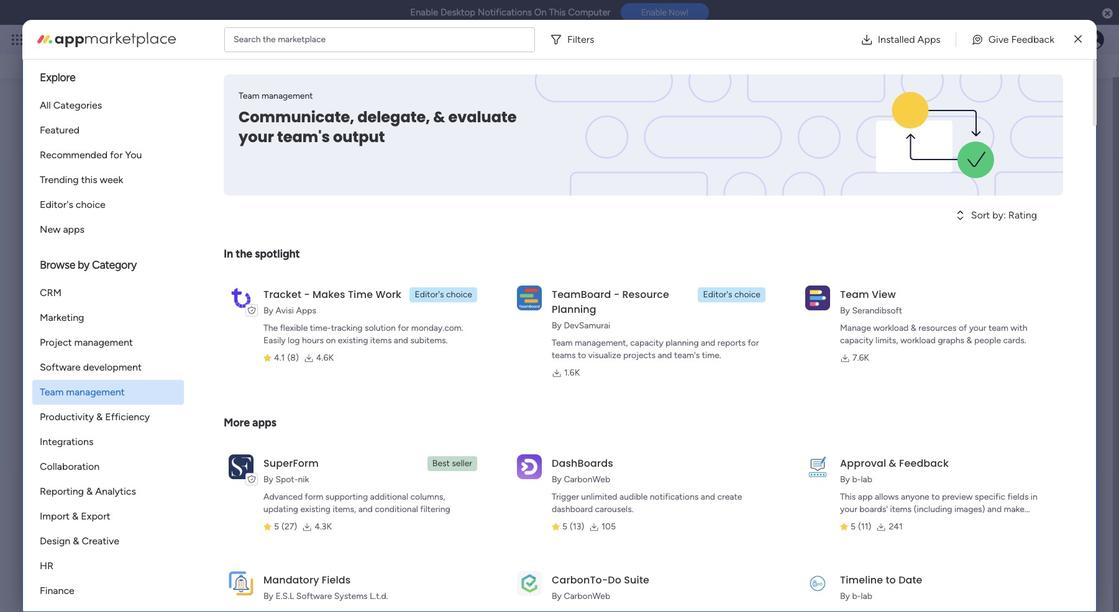 Task type: vqa. For each thing, say whether or not it's contained in the screenshot.
"Search in workspace" field
no



Task type: describe. For each thing, give the bounding box(es) containing it.
7.6k
[[853, 353, 869, 364]]

5 for dashboards
[[562, 522, 567, 533]]

crm
[[40, 287, 62, 299]]

by inside carbonto-do suite by carbonweb
[[552, 592, 562, 602]]

team's inside team management, capacity planning and reports for teams to visualize projects and team's time.
[[674, 350, 700, 361]]

additional
[[370, 492, 408, 503]]

dapulse close image
[[1102, 7, 1113, 20]]

and down planning
[[658, 350, 672, 361]]

private board image
[[55, 229, 69, 242]]

access
[[61, 55, 92, 67]]

241
[[889, 522, 903, 533]]

apps for more apps
[[252, 416, 276, 430]]

with inside the boost your workflow in minutes with ready-made templates
[[1051, 195, 1071, 207]]

management inside team management communicate, delegate, & evaluate your team's output
[[262, 91, 313, 101]]

1 5 from the left
[[274, 522, 279, 533]]

carbonto-do suite by carbonweb
[[552, 574, 649, 602]]

& left export
[[72, 511, 79, 523]]

evaluate
[[448, 107, 517, 127]]

and up more apps
[[236, 402, 253, 414]]

updates
[[840, 517, 872, 528]]

give feedback button
[[961, 27, 1064, 52]]

4.1
[[274, 353, 285, 364]]

5 for approval & feedback
[[851, 522, 856, 533]]

help image
[[1041, 34, 1053, 46]]

4.6k
[[316, 353, 334, 364]]

feedback inside button
[[1011, 33, 1054, 45]]

search inside button
[[1047, 49, 1078, 61]]

app logo image for dashboards
[[517, 455, 542, 480]]

app logo image for approval & feedback
[[805, 455, 830, 480]]

- for tracket
[[304, 288, 310, 302]]

manage workload & resources of your team with capacity limits, workload graphs & people cards.
[[840, 323, 1028, 346]]

export
[[81, 511, 110, 523]]

minutes
[[1013, 195, 1049, 207]]

0 horizontal spatial this
[[549, 7, 566, 18]]

reports
[[717, 338, 746, 349]]

integrations
[[40, 436, 93, 448]]

approval
[[840, 457, 886, 471]]

give feedback
[[988, 33, 1054, 45]]

teamboard
[[552, 288, 611, 302]]

inbox image
[[928, 34, 941, 46]]

log
[[288, 336, 300, 346]]

component image
[[261, 248, 273, 259]]

your inside manage workload & resources of your team with capacity limits, workload graphs & people cards.
[[969, 323, 986, 334]]

and inside trigger unlimited audible notifications and create dashboard carousels.
[[701, 492, 715, 503]]

capacity inside manage workload & resources of your team with capacity limits, workload graphs & people cards.
[[840, 336, 873, 346]]

this app allows anyone to preview specific fields in your boards' items (including images) and make updates accordingly.
[[840, 492, 1038, 528]]

close my workspaces image
[[40, 468, 55, 483]]

choice for teamboard
[[734, 290, 761, 300]]

supporting
[[326, 492, 368, 503]]

on
[[534, 7, 547, 18]]

collaboration
[[40, 461, 100, 473]]

main workspace
[[99, 506, 180, 520]]

give for give feedback
[[988, 33, 1009, 45]]

cards.
[[1003, 336, 1026, 346]]

in inside this app allows anyone to preview specific fields in your boards' items (including images) and make updates accordingly.
[[1031, 492, 1038, 503]]

the for spotlight
[[236, 247, 252, 261]]

quick search button
[[999, 43, 1088, 67]]

editor's for teamboard - resource planning
[[703, 290, 732, 300]]

- for teamboard
[[614, 288, 620, 302]]

invite your teammates and start collaborating
[[134, 402, 337, 414]]

boost
[[909, 195, 935, 207]]

b- for timeline
[[852, 592, 861, 602]]

workspace image
[[60, 505, 90, 535]]

teams
[[552, 350, 576, 361]]

roy mann image
[[69, 341, 94, 365]]

software inside mandatory fields by e.s.l software systems l.t.d.
[[296, 592, 332, 602]]

notifications
[[650, 492, 699, 503]]

& inside team management communicate, delegate, & evaluate your team's output
[[433, 107, 445, 127]]

import
[[40, 511, 70, 523]]

(27)
[[282, 522, 297, 533]]

approval & feedback by b-lab
[[840, 457, 949, 485]]

and down the see
[[211, 55, 227, 67]]

recently
[[57, 104, 103, 117]]

search everything image
[[1013, 34, 1026, 46]]

nov
[[818, 347, 835, 358]]

app logo image for mandatory fields
[[229, 572, 254, 596]]

0 horizontal spatial editor's choice
[[40, 199, 106, 211]]

app logo image left the tracket
[[229, 286, 254, 311]]

start
[[255, 402, 276, 414]]

communicate,
[[239, 107, 354, 127]]

app logo image for carbonto-do suite
[[517, 572, 542, 596]]

select product image
[[11, 34, 24, 46]]

all categories
[[40, 99, 102, 111]]

best
[[432, 459, 450, 469]]

work for component icon
[[71, 250, 90, 260]]

0 vertical spatial workload
[[873, 323, 909, 334]]

management up quickly access your recent boards, inbox and workspaces
[[125, 32, 193, 47]]

in
[[224, 247, 233, 261]]

team view by serandibsoft
[[840, 288, 902, 316]]

(13)
[[570, 522, 584, 533]]

by inside timeline to date by b-lab
[[840, 592, 850, 602]]

desktop
[[441, 7, 475, 18]]

by inside team view by serandibsoft
[[840, 306, 850, 316]]

tracking
[[331, 323, 363, 334]]

seller
[[452, 459, 472, 469]]

by down planning
[[552, 321, 562, 331]]

categories
[[53, 99, 102, 111]]

hours
[[302, 336, 324, 346]]

roy
[[101, 340, 117, 351]]

1 horizontal spatial workspaces
[[230, 55, 283, 67]]

0 horizontal spatial software
[[40, 362, 81, 373]]

& down of
[[967, 336, 972, 346]]

l.t.d.
[[370, 592, 388, 602]]

limits,
[[876, 336, 898, 346]]

ready-
[[909, 210, 938, 222]]

close recently visited image
[[40, 103, 55, 118]]

main for component icon
[[153, 250, 172, 260]]

workspace for component image
[[380, 250, 422, 260]]

management inside 'work management > main workspace' "link"
[[298, 250, 349, 260]]

project management
[[40, 337, 133, 349]]

teamboard - resource planning
[[552, 288, 669, 317]]

105
[[602, 522, 616, 533]]

my workspaces
[[57, 469, 137, 483]]

& down my workspaces
[[86, 486, 93, 498]]

0 horizontal spatial apps
[[296, 306, 316, 316]]

visited
[[106, 104, 140, 117]]

analytics
[[95, 486, 136, 498]]

app logo image for team view
[[805, 286, 830, 311]]

on
[[326, 336, 336, 346]]

creative
[[82, 536, 119, 547]]

v2 bolt switch image
[[1009, 48, 1016, 62]]

create
[[717, 492, 742, 503]]

0 horizontal spatial workspaces
[[76, 469, 137, 483]]

7
[[838, 347, 843, 358]]

boost your workflow in minutes with ready-made templates
[[909, 195, 1071, 222]]

lottie animation element
[[550, 32, 899, 79]]

(11)
[[858, 522, 871, 533]]

1 image
[[938, 25, 949, 39]]

boards'
[[860, 505, 888, 515]]

of
[[959, 323, 967, 334]]

allows
[[875, 492, 899, 503]]

reporting
[[40, 486, 84, 498]]

by inside dashboards by carbonweb
[[552, 475, 562, 485]]

m
[[69, 511, 81, 529]]

tracket - makes time work
[[263, 288, 401, 302]]

recently visited
[[57, 104, 140, 117]]

mann
[[120, 340, 143, 351]]

feedback inside approval & feedback by b-lab
[[899, 457, 949, 471]]

> for component icon
[[145, 250, 151, 260]]

featured
[[40, 124, 80, 136]]

team for capacity
[[552, 338, 573, 349]]

see plans button
[[201, 30, 260, 49]]

kendall parks image
[[1084, 30, 1104, 50]]

and up time.
[[701, 338, 715, 349]]

choice for tracket
[[446, 290, 472, 300]]

team management, capacity planning and reports for teams to visualize projects and team's time.
[[552, 338, 759, 361]]

carbonweb inside dashboards by carbonweb
[[564, 475, 610, 485]]

form
[[305, 492, 323, 503]]

spot-
[[276, 475, 298, 485]]

app logo image left planning
[[517, 286, 542, 311]]

mandatory
[[263, 574, 319, 588]]



Task type: locate. For each thing, give the bounding box(es) containing it.
to inside team management, capacity planning and reports for teams to visualize projects and team's time.
[[578, 350, 586, 361]]

search down help image
[[1047, 49, 1078, 61]]

0 vertical spatial apps
[[63, 224, 84, 236]]

work management > main workspace for component image
[[277, 250, 422, 260]]

team inside team management communicate, delegate, & evaluate your team's output
[[239, 91, 259, 101]]

filtering
[[420, 505, 450, 515]]

efficiency
[[105, 411, 150, 423]]

1 horizontal spatial >
[[351, 250, 357, 260]]

team inside team view by serandibsoft
[[840, 288, 869, 302]]

by:
[[993, 209, 1006, 221]]

2 lab from the top
[[861, 592, 872, 602]]

choice down this
[[76, 199, 106, 211]]

2 b- from the top
[[852, 592, 861, 602]]

team up productivity
[[40, 386, 64, 398]]

5 (27)
[[274, 522, 297, 533]]

new apps
[[40, 224, 84, 236]]

workspace down analytics
[[126, 506, 180, 520]]

1 vertical spatial apps
[[296, 306, 316, 316]]

team's left output
[[277, 127, 330, 147]]

1 horizontal spatial existing
[[338, 336, 368, 346]]

1 horizontal spatial apps
[[918, 33, 941, 45]]

work up recent
[[100, 32, 123, 47]]

and
[[211, 55, 227, 67], [394, 336, 408, 346], [701, 338, 715, 349], [658, 350, 672, 361], [236, 402, 253, 414], [701, 492, 715, 503], [358, 505, 373, 515], [987, 505, 1002, 515]]

roy mann nov 7
[[101, 340, 843, 358]]

1 horizontal spatial -
[[614, 288, 620, 302]]

team for communicate,
[[239, 91, 259, 101]]

for inside team management, capacity planning and reports for teams to visualize projects and team's time.
[[748, 338, 759, 349]]

0 vertical spatial to
[[578, 350, 586, 361]]

0 horizontal spatial existing
[[300, 505, 331, 515]]

apps right new
[[63, 224, 84, 236]]

dashboard
[[552, 505, 593, 515]]

in right fields
[[1031, 492, 1038, 503]]

editor's up monday.com. at the left bottom of page
[[415, 290, 444, 300]]

0 horizontal spatial apps
[[63, 224, 84, 236]]

1 horizontal spatial with
[[1051, 195, 1071, 207]]

1 horizontal spatial in
[[1031, 492, 1038, 503]]

app logo image down "more"
[[229, 455, 254, 480]]

2 - from the left
[[614, 288, 620, 302]]

1 vertical spatial b-
[[852, 592, 861, 602]]

your inside the boost your workflow in minutes with ready-made templates
[[937, 195, 957, 207]]

- inside teamboard - resource planning
[[614, 288, 620, 302]]

1 horizontal spatial enable
[[641, 8, 667, 18]]

by up manage
[[840, 306, 850, 316]]

the for marketplace
[[263, 34, 276, 44]]

apps for new apps
[[63, 224, 84, 236]]

editor's choice for tracket
[[415, 290, 472, 300]]

unlimited
[[581, 492, 617, 503]]

items up accordingly.
[[890, 505, 912, 515]]

templates image image
[[913, 98, 1077, 184]]

your inside this app allows anyone to preview specific fields in your boards' items (including images) and make updates accordingly.
[[840, 505, 857, 515]]

editor's down trending
[[40, 199, 73, 211]]

enable now!
[[641, 8, 688, 18]]

lab for timeline
[[861, 592, 872, 602]]

v2 user feedback image
[[912, 48, 921, 62]]

workspaces down plans
[[230, 55, 283, 67]]

in the spotlight
[[224, 247, 300, 261]]

component image
[[55, 248, 66, 259]]

0 horizontal spatial main
[[99, 506, 123, 520]]

app logo image left e.s.l
[[229, 572, 254, 596]]

0 horizontal spatial work
[[71, 250, 90, 260]]

to inside this app allows anyone to preview specific fields in your boards' items (including images) and make updates accordingly.
[[932, 492, 940, 503]]

search right the see
[[234, 34, 261, 44]]

workload up 'limits,'
[[873, 323, 909, 334]]

0 horizontal spatial >
[[145, 250, 151, 260]]

b- inside approval & feedback by b-lab
[[852, 475, 861, 485]]

1 b- from the top
[[852, 475, 861, 485]]

0 vertical spatial items
[[370, 336, 392, 346]]

and down the solution in the left bottom of the page
[[394, 336, 408, 346]]

1 vertical spatial with
[[1011, 323, 1028, 334]]

apps inside "button"
[[918, 33, 941, 45]]

more
[[224, 416, 250, 430]]

feedback up 'quick'
[[1011, 33, 1054, 45]]

timeline
[[840, 574, 883, 588]]

> up time
[[351, 250, 357, 260]]

0 vertical spatial search
[[234, 34, 261, 44]]

1 vertical spatial software
[[296, 592, 332, 602]]

0 vertical spatial feedback
[[1011, 33, 1054, 45]]

0 horizontal spatial -
[[304, 288, 310, 302]]

0 vertical spatial carbonweb
[[564, 475, 610, 485]]

5 (11)
[[851, 522, 871, 533]]

team up teams
[[552, 338, 573, 349]]

and inside the flexible time-tracking solution for monday.com. easily log hours on existing items and subitems.
[[394, 336, 408, 346]]

2 horizontal spatial for
[[748, 338, 759, 349]]

feedback
[[1011, 33, 1054, 45], [899, 457, 949, 471]]

management right by
[[92, 250, 143, 260]]

suite
[[624, 574, 649, 588]]

banner logo image
[[821, 75, 1048, 196]]

1 vertical spatial apps
[[252, 416, 276, 430]]

1 horizontal spatial this
[[840, 492, 856, 503]]

2 5 from the left
[[562, 522, 567, 533]]

notifications image
[[901, 34, 913, 46]]

0 horizontal spatial team's
[[277, 127, 330, 147]]

workspaces up analytics
[[76, 469, 137, 483]]

management up development
[[74, 337, 133, 349]]

enable left desktop
[[410, 7, 438, 18]]

this
[[81, 174, 97, 186]]

choice up monday.com. at the left bottom of page
[[446, 290, 472, 300]]

1 vertical spatial in
[[1031, 492, 1038, 503]]

management up makes
[[298, 250, 349, 260]]

0 horizontal spatial for
[[110, 149, 123, 161]]

trending this week
[[40, 174, 123, 186]]

1 vertical spatial team's
[[674, 350, 700, 361]]

- left the resource at the right
[[614, 288, 620, 302]]

0 vertical spatial lab
[[861, 475, 872, 485]]

0 vertical spatial team's
[[277, 127, 330, 147]]

0 vertical spatial the
[[263, 34, 276, 44]]

enable left now!
[[641, 8, 667, 18]]

&
[[433, 107, 445, 127], [911, 323, 916, 334], [967, 336, 972, 346], [96, 411, 103, 423], [889, 457, 897, 471], [86, 486, 93, 498], [72, 511, 79, 523], [73, 536, 79, 547]]

1 horizontal spatial search
[[1047, 49, 1078, 61]]

apps marketplace image
[[37, 32, 176, 47]]

0 horizontal spatial search
[[234, 34, 261, 44]]

by
[[78, 258, 89, 272]]

b- for approval
[[852, 475, 861, 485]]

category
[[92, 258, 137, 272]]

carbonweb inside carbonto-do suite by carbonweb
[[564, 592, 610, 602]]

1 horizontal spatial feedback
[[1011, 33, 1054, 45]]

mandatory fields by e.s.l software systems l.t.d.
[[263, 574, 388, 602]]

1 horizontal spatial team's
[[674, 350, 700, 361]]

work inside "link"
[[277, 250, 296, 260]]

work management > main workspace up time
[[277, 250, 422, 260]]

planning
[[552, 303, 596, 317]]

the flexible time-tracking solution for monday.com. easily log hours on existing items and subitems.
[[263, 323, 463, 346]]

work management > main workspace inside "link"
[[277, 250, 422, 260]]

management up productivity & efficiency
[[66, 386, 125, 398]]

1 work management > main workspace from the left
[[71, 250, 216, 260]]

work management > main workspace for component icon
[[71, 250, 216, 260]]

work right component image
[[277, 250, 296, 260]]

1 - from the left
[[304, 288, 310, 302]]

1 horizontal spatial editor's choice
[[415, 290, 472, 300]]

the right in
[[236, 247, 252, 261]]

give down "inbox" image
[[926, 49, 945, 60]]

1 horizontal spatial software
[[296, 592, 332, 602]]

workspace inside "link"
[[380, 250, 422, 260]]

main right category
[[153, 250, 172, 260]]

boards,
[[148, 55, 181, 67]]

specific
[[975, 492, 1005, 503]]

> for component image
[[351, 250, 357, 260]]

accordingly.
[[874, 517, 921, 528]]

capacity down manage
[[840, 336, 873, 346]]

1 vertical spatial for
[[398, 323, 409, 334]]

capacity inside team management, capacity planning and reports for teams to visualize projects and team's time.
[[630, 338, 663, 349]]

your inside team management communicate, delegate, & evaluate your team's output
[[239, 127, 274, 147]]

with right minutes
[[1051, 195, 1071, 207]]

1 vertical spatial existing
[[300, 505, 331, 515]]

enable inside enable now! button
[[641, 8, 667, 18]]

lab down approval
[[861, 475, 872, 485]]

in up "sort by: rating"
[[1003, 195, 1011, 207]]

0 vertical spatial b-
[[852, 475, 861, 485]]

b- inside timeline to date by b-lab
[[852, 592, 861, 602]]

lab for approval
[[861, 475, 872, 485]]

team's down planning
[[674, 350, 700, 361]]

feedback up 'anyone'
[[899, 457, 949, 471]]

& left efficiency
[[96, 411, 103, 423]]

1 horizontal spatial to
[[886, 574, 896, 588]]

app
[[858, 492, 873, 503]]

1 lab from the top
[[861, 475, 872, 485]]

1 vertical spatial carbonweb
[[564, 592, 610, 602]]

avisi
[[276, 306, 294, 316]]

app logo image left approval
[[805, 455, 830, 480]]

with inside manage workload & resources of your team with capacity limits, workload graphs & people cards.
[[1011, 323, 1028, 334]]

dapulse x slim image
[[1074, 32, 1082, 47]]

capacity
[[840, 336, 873, 346], [630, 338, 663, 349]]

1 vertical spatial the
[[236, 247, 252, 261]]

view
[[872, 288, 896, 302]]

0 vertical spatial this
[[549, 7, 566, 18]]

main for component image
[[359, 250, 378, 260]]

this inside this app allows anyone to preview specific fields in your boards' items (including images) and make updates accordingly.
[[840, 492, 856, 503]]

1 horizontal spatial editor's
[[415, 290, 444, 300]]

0 horizontal spatial choice
[[76, 199, 106, 211]]

this right on
[[549, 7, 566, 18]]

1 horizontal spatial for
[[398, 323, 409, 334]]

team's
[[277, 127, 330, 147], [674, 350, 700, 361]]

enable desktop notifications on this computer
[[410, 7, 611, 18]]

1 horizontal spatial main
[[153, 250, 172, 260]]

app logo image left team view by serandibsoft
[[805, 286, 830, 311]]

1 vertical spatial search
[[1047, 49, 1078, 61]]

editor's choice for teamboard
[[703, 290, 761, 300]]

1 horizontal spatial 5
[[562, 522, 567, 533]]

1 horizontal spatial capacity
[[840, 336, 873, 346]]

1 vertical spatial workspaces
[[76, 469, 137, 483]]

items inside this app allows anyone to preview specific fields in your boards' items (including images) and make updates accordingly.
[[890, 505, 912, 515]]

to
[[578, 350, 586, 361], [932, 492, 940, 503], [886, 574, 896, 588]]

2 horizontal spatial choice
[[734, 290, 761, 300]]

visualize
[[588, 350, 621, 361]]

0 horizontal spatial in
[[1003, 195, 1011, 207]]

0 horizontal spatial enable
[[410, 7, 438, 18]]

2 vertical spatial for
[[748, 338, 759, 349]]

1 horizontal spatial apps
[[252, 416, 276, 430]]

0 vertical spatial for
[[110, 149, 123, 161]]

plans
[[234, 34, 255, 45]]

work management > main workspace down notes
[[71, 250, 216, 260]]

main up time
[[359, 250, 378, 260]]

sort by: rating button
[[933, 206, 1063, 226]]

existing down form
[[300, 505, 331, 515]]

images)
[[954, 505, 985, 515]]

give
[[988, 33, 1009, 45], [926, 49, 945, 60]]

enable now! button
[[621, 3, 709, 22]]

search
[[234, 34, 261, 44], [1047, 49, 1078, 61]]

sort
[[971, 209, 990, 221]]

to right teams
[[578, 350, 586, 361]]

work right component icon
[[71, 250, 90, 260]]

existing inside the flexible time-tracking solution for monday.com. easily log hours on existing items and subitems.
[[338, 336, 368, 346]]

management up communicate,
[[262, 91, 313, 101]]

team up communicate,
[[239, 91, 259, 101]]

1 horizontal spatial the
[[263, 34, 276, 44]]

2 horizontal spatial editor's
[[703, 290, 732, 300]]

sort by: rating
[[971, 209, 1037, 221]]

1 horizontal spatial choice
[[446, 290, 472, 300]]

productivity
[[40, 411, 94, 423]]

items inside the flexible time-tracking solution for monday.com. easily log hours on existing items and subitems.
[[370, 336, 392, 346]]

workspace up work
[[380, 250, 422, 260]]

main inside "link"
[[359, 250, 378, 260]]

0 vertical spatial apps
[[918, 33, 941, 45]]

and inside this app allows anyone to preview specific fields in your boards' items (including images) and make updates accordingly.
[[987, 505, 1002, 515]]

0 horizontal spatial work management > main workspace
[[71, 250, 216, 260]]

1 > from the left
[[145, 250, 151, 260]]

0 horizontal spatial with
[[1011, 323, 1028, 334]]

rating
[[1008, 209, 1037, 221]]

give up v2 bolt switch image
[[988, 33, 1009, 45]]

work for component image
[[277, 250, 296, 260]]

productivity & efficiency
[[40, 411, 150, 423]]

1 vertical spatial give
[[926, 49, 945, 60]]

systems
[[334, 592, 368, 602]]

0 horizontal spatial items
[[370, 336, 392, 346]]

2 work management > main workspace from the left
[[277, 250, 422, 260]]

3 5 from the left
[[851, 522, 856, 533]]

getting started element
[[902, 301, 1088, 351]]

2 horizontal spatial work
[[277, 250, 296, 260]]

1.6k
[[564, 368, 580, 378]]

invite
[[134, 402, 159, 414]]

1 vertical spatial to
[[932, 492, 940, 503]]

- left makes
[[304, 288, 310, 302]]

by inside approval & feedback by b-lab
[[840, 475, 850, 485]]

started
[[983, 314, 1012, 324]]

5 (13)
[[562, 522, 584, 533]]

marketing
[[40, 312, 84, 324]]

for right the solution in the left bottom of the page
[[398, 323, 409, 334]]

0 vertical spatial in
[[1003, 195, 1011, 207]]

inbox
[[184, 55, 208, 67]]

workload
[[873, 323, 909, 334], [900, 336, 936, 346]]

lab inside timeline to date by b-lab
[[861, 592, 872, 602]]

0 vertical spatial software
[[40, 362, 81, 373]]

editor's for tracket - makes time work
[[415, 290, 444, 300]]

2 carbonweb from the top
[[564, 592, 610, 602]]

1 vertical spatial workload
[[900, 336, 936, 346]]

editor's choice up monday.com. at the left bottom of page
[[415, 290, 472, 300]]

your
[[94, 55, 114, 67], [239, 127, 274, 147], [937, 195, 957, 207], [969, 323, 986, 334], [161, 402, 181, 414], [840, 505, 857, 515]]

monday
[[55, 32, 98, 47]]

1 carbonweb from the top
[[564, 475, 610, 485]]

enable for enable now!
[[641, 8, 667, 18]]

make
[[1004, 505, 1025, 515]]

by down approval
[[840, 475, 850, 485]]

1 vertical spatial this
[[840, 492, 856, 503]]

> inside "link"
[[351, 250, 357, 260]]

lab down timeline at bottom right
[[861, 592, 872, 602]]

by down timeline at bottom right
[[840, 592, 850, 602]]

5
[[274, 522, 279, 533], [562, 522, 567, 533], [851, 522, 856, 533]]

editor's choice down trending this week
[[40, 199, 106, 211]]

hr
[[40, 560, 53, 572]]

apps
[[918, 33, 941, 45], [296, 306, 316, 316]]

existing down tracking
[[338, 336, 368, 346]]

apps down start
[[252, 416, 276, 430]]

give for give feedback
[[926, 49, 945, 60]]

& right design
[[73, 536, 79, 547]]

editor's
[[40, 199, 73, 211], [415, 290, 444, 300], [703, 290, 732, 300]]

0 vertical spatial workspaces
[[230, 55, 283, 67]]

this
[[549, 7, 566, 18], [840, 492, 856, 503]]

to inside timeline to date by b-lab
[[886, 574, 896, 588]]

1 horizontal spatial items
[[890, 505, 912, 515]]

1 horizontal spatial work
[[100, 32, 123, 47]]

& left evaluate
[[433, 107, 445, 127]]

5 left (27)
[[274, 522, 279, 533]]

1 vertical spatial lab
[[861, 592, 872, 602]]

software down project
[[40, 362, 81, 373]]

b- down approval
[[852, 475, 861, 485]]

2 horizontal spatial 5
[[851, 522, 856, 533]]

and left the create
[[701, 492, 715, 503]]

how
[[974, 328, 991, 338]]

0 horizontal spatial capacity
[[630, 338, 663, 349]]

1 horizontal spatial work management > main workspace
[[277, 250, 422, 260]]

app logo image left dashboards
[[517, 455, 542, 480]]

templates
[[965, 210, 1010, 222]]

time
[[348, 288, 373, 302]]

workspace left in
[[174, 250, 216, 260]]

editor's choice
[[40, 199, 106, 211], [415, 290, 472, 300], [703, 290, 761, 300]]

1 vertical spatial feedback
[[899, 457, 949, 471]]

getting
[[951, 314, 981, 324]]

and right items,
[[358, 505, 373, 515]]

by left spot-
[[263, 475, 273, 485]]

invite members image
[[956, 34, 968, 46]]

team inside team management, capacity planning and reports for teams to visualize projects and team's time.
[[552, 338, 573, 349]]

lab inside approval & feedback by b-lab
[[861, 475, 872, 485]]

main down analytics
[[99, 506, 123, 520]]

for inside the flexible time-tracking solution for monday.com. easily log hours on existing items and subitems.
[[398, 323, 409, 334]]

superform
[[263, 457, 319, 471]]

software down fields
[[296, 592, 332, 602]]

& left resources
[[911, 323, 916, 334]]

carousels.
[[595, 505, 634, 515]]

0 horizontal spatial the
[[236, 247, 252, 261]]

people
[[974, 336, 1001, 346]]

0 horizontal spatial give
[[926, 49, 945, 60]]

give inside button
[[988, 33, 1009, 45]]

quick search results list box
[[40, 118, 872, 283]]

e.s.l
[[276, 592, 294, 602]]

recommended
[[40, 149, 108, 161]]

enable for enable desktop notifications on this computer
[[410, 7, 438, 18]]

by down carbonto- at the bottom of the page
[[552, 592, 562, 602]]

2 horizontal spatial editor's choice
[[703, 290, 761, 300]]

for right "reports"
[[748, 338, 759, 349]]

editor's choice up "reports"
[[703, 290, 761, 300]]

apps up the "v2 user feedback" image
[[918, 33, 941, 45]]

collaborating
[[279, 402, 337, 414]]

the right plans
[[263, 34, 276, 44]]

4.1 (8)
[[274, 353, 299, 364]]

and inside advanced form supporting additional columns, updating existing items, and conditional filtering
[[358, 505, 373, 515]]

apps image
[[983, 34, 995, 46]]

0 horizontal spatial to
[[578, 350, 586, 361]]

items down the solution in the left bottom of the page
[[370, 336, 392, 346]]

b- down timeline at bottom right
[[852, 592, 861, 602]]

in inside the boost your workflow in minutes with ready-made templates
[[1003, 195, 1011, 207]]

for left you
[[110, 149, 123, 161]]

with up 'cards.'
[[1011, 323, 1028, 334]]

2 vertical spatial to
[[886, 574, 896, 588]]

by inside mandatory fields by e.s.l software systems l.t.d.
[[263, 592, 273, 602]]

by left avisi
[[263, 306, 273, 316]]

lab
[[861, 475, 872, 485], [861, 592, 872, 602]]

software
[[40, 362, 81, 373], [296, 592, 332, 602]]

team's inside team management communicate, delegate, & evaluate your team's output
[[277, 127, 330, 147]]

by left e.s.l
[[263, 592, 273, 602]]

2 > from the left
[[351, 250, 357, 260]]

1 vertical spatial items
[[890, 505, 912, 515]]

manage
[[840, 323, 871, 334]]

advanced form supporting additional columns, updating existing items, and conditional filtering
[[263, 492, 450, 515]]

workspace for component icon
[[174, 250, 216, 260]]

0 vertical spatial existing
[[338, 336, 368, 346]]

app logo image left carbonto- at the bottom of the page
[[517, 572, 542, 596]]

app logo image for timeline to date
[[805, 572, 830, 596]]

nik
[[298, 475, 309, 485]]

existing inside advanced form supporting additional columns, updating existing items, and conditional filtering
[[300, 505, 331, 515]]

output
[[333, 127, 385, 147]]

0 vertical spatial with
[[1051, 195, 1071, 207]]

2 horizontal spatial to
[[932, 492, 940, 503]]

app logo image left timeline at bottom right
[[805, 572, 830, 596]]

recent
[[117, 55, 146, 67]]

new
[[40, 224, 61, 236]]

editor's up "reports"
[[703, 290, 732, 300]]

team for by
[[840, 288, 869, 302]]

& inside approval & feedback by b-lab
[[889, 457, 897, 471]]

0 horizontal spatial editor's
[[40, 199, 73, 211]]

1 horizontal spatial give
[[988, 33, 1009, 45]]

by up trigger
[[552, 475, 562, 485]]

5 left (11)
[[851, 522, 856, 533]]

app logo image
[[229, 286, 254, 311], [517, 286, 542, 311], [805, 286, 830, 311], [229, 455, 254, 480], [517, 455, 542, 480], [805, 455, 830, 480], [229, 572, 254, 596], [517, 572, 542, 596], [805, 572, 830, 596]]

carbonweb down dashboards
[[564, 475, 610, 485]]

columns,
[[410, 492, 445, 503]]



